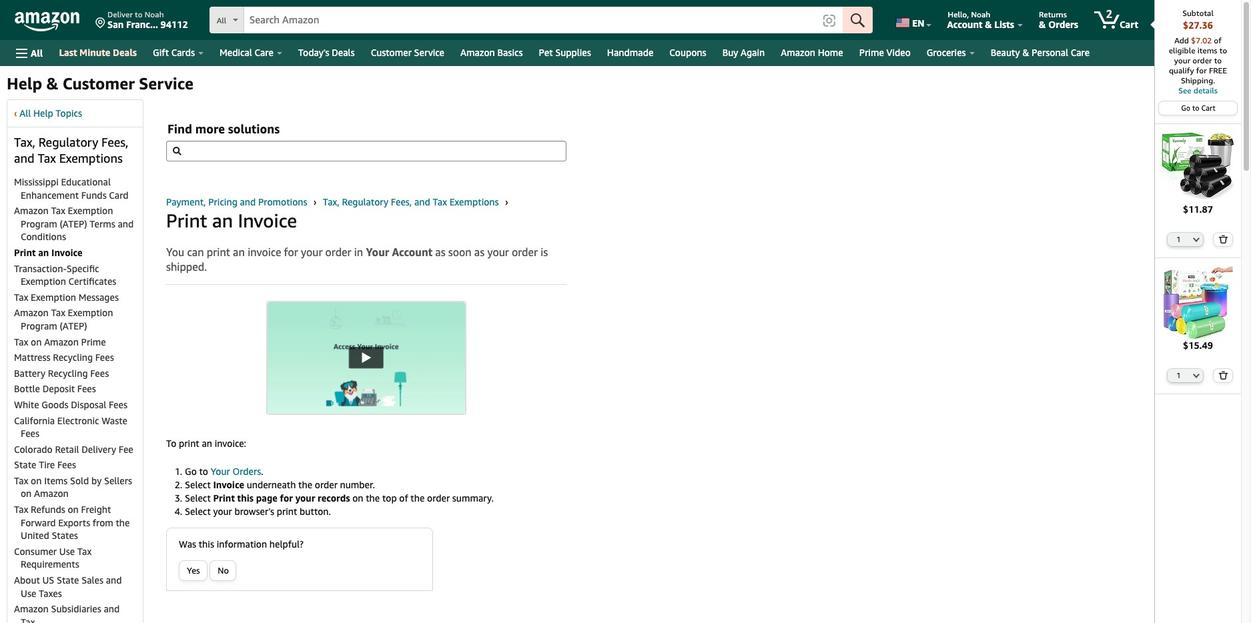 Task type: vqa. For each thing, say whether or not it's contained in the screenshot.
94110‌
no



Task type: locate. For each thing, give the bounding box(es) containing it.
print down "payment,"
[[166, 210, 207, 232]]

1 vertical spatial all
[[31, 47, 43, 58]]

0 horizontal spatial deals
[[113, 47, 137, 58]]

noah inside deliver to noah san franc... 94112‌
[[145, 9, 164, 19]]

customer inside navigation navigation
[[371, 47, 412, 58]]

0 horizontal spatial print
[[14, 247, 36, 258]]

2 1 from the top
[[1177, 371, 1181, 380]]

deals right the today's
[[332, 47, 355, 58]]

2 vertical spatial print
[[277, 506, 297, 517]]

1 horizontal spatial as
[[474, 246, 485, 259]]

$7.02
[[1191, 35, 1212, 45]]

1 vertical spatial prime
[[81, 336, 106, 347]]

1 horizontal spatial regulatory
[[342, 196, 389, 208]]

dropdown image left delete image
[[1194, 237, 1200, 242]]

beauty & personal care
[[991, 47, 1090, 58]]

on down state tire fees link
[[31, 475, 42, 486]]

use down the states
[[59, 546, 75, 557]]

$11.87
[[1183, 203, 1213, 215]]

exemptions up educational
[[59, 151, 123, 166]]

1 vertical spatial invoice
[[51, 247, 83, 258]]

beauty & personal care link
[[983, 43, 1098, 62]]

0 vertical spatial of
[[1214, 35, 1222, 45]]

all right ‹
[[20, 107, 31, 119]]

amazon left 'home'
[[781, 47, 816, 58]]

the
[[298, 479, 312, 490], [366, 492, 380, 504], [411, 492, 425, 504], [116, 517, 130, 528]]

print down your orders link
[[213, 492, 235, 504]]

regulatory down find more solutions search box at left top
[[342, 196, 389, 208]]

exemption down transaction-
[[21, 276, 66, 287]]

‹ all help topics
[[14, 107, 82, 119]]

recycling down mattress recycling fees link
[[48, 368, 88, 379]]

dropdown image left delete icon
[[1194, 373, 1200, 379]]

0 horizontal spatial regulatory
[[39, 135, 98, 149]]

to down see details
[[1193, 103, 1200, 112]]

1 vertical spatial go
[[185, 466, 197, 477]]

subsidiaries
[[51, 603, 101, 615]]

prime up mattress recycling fees link
[[81, 336, 106, 347]]

cart right 2
[[1120, 19, 1139, 30]]

exemption down funds
[[68, 205, 113, 216]]

1 vertical spatial your
[[211, 466, 230, 477]]

orders up underneath
[[233, 466, 261, 477]]

0 vertical spatial cart
[[1120, 19, 1139, 30]]

& left lists on the right
[[985, 19, 992, 30]]

as right 'soon'
[[474, 246, 485, 259]]

amazon basics
[[461, 47, 523, 58]]

go inside 'go to your orders . select invoice underneath the order number. select print this page for your records on the top of the order summary. select your browser's print button.'
[[185, 466, 197, 477]]

cart down details
[[1202, 103, 1216, 112]]

(atep) left terms
[[60, 218, 87, 229]]

all left last
[[31, 47, 43, 58]]

1 vertical spatial print
[[14, 247, 36, 258]]

subtotal $27.36
[[1183, 8, 1214, 31]]

you can print an invoice for your order in your account
[[166, 246, 433, 259]]

print right can
[[207, 246, 230, 259]]

orders up personal
[[1049, 19, 1079, 30]]

pet supplies
[[539, 47, 591, 58]]

for right the invoice
[[284, 246, 298, 259]]

on inside 'go to your orders . select invoice underneath the order number. select print this page for your records on the top of the order summary. select your browser's print button.'
[[353, 492, 363, 504]]

on down number.
[[353, 492, 363, 504]]

the right from
[[116, 517, 130, 528]]

0 vertical spatial dropdown image
[[1194, 237, 1200, 242]]

1 select from the top
[[185, 479, 211, 490]]

this up the browser's
[[237, 492, 254, 504]]

1 vertical spatial of
[[399, 492, 408, 504]]

0 horizontal spatial ›
[[314, 196, 317, 208]]

pet supplies link
[[531, 43, 599, 62]]

recycling up battery recycling fees link
[[53, 352, 93, 363]]

order
[[1193, 55, 1212, 65], [325, 246, 351, 259], [512, 246, 538, 259], [315, 479, 338, 490], [427, 492, 450, 504]]

for inside of eligible items to your order to qualify for free shipping.
[[1197, 65, 1207, 75]]

0 vertical spatial select
[[185, 479, 211, 490]]

waste
[[102, 415, 127, 426]]

0 vertical spatial fees,
[[102, 135, 129, 149]]

an down conditions at top left
[[38, 247, 49, 258]]

care
[[255, 47, 274, 58], [1071, 47, 1090, 58]]

0 horizontal spatial orders
[[233, 466, 261, 477]]

dropdown image
[[1194, 237, 1200, 242], [1194, 373, 1200, 379]]

0 vertical spatial account
[[947, 19, 983, 30]]

go for go to your orders . select invoice underneath the order number. select print this page for your records on the top of the order summary. select your browser's print button.
[[185, 466, 197, 477]]

1 horizontal spatial go
[[1181, 103, 1191, 112]]

tax, down ‹
[[14, 135, 35, 149]]

2 select from the top
[[185, 492, 211, 504]]

your right in
[[366, 246, 389, 259]]

0 vertical spatial state
[[14, 459, 36, 471]]

0 horizontal spatial care
[[255, 47, 274, 58]]

medical care
[[220, 47, 274, 58]]

of right 'top'
[[399, 492, 408, 504]]

retail
[[55, 444, 79, 455]]

buy
[[723, 47, 738, 58]]

2 › from the left
[[505, 196, 508, 208]]

3 select from the top
[[185, 506, 211, 517]]

regulatory down topics
[[39, 135, 98, 149]]

your inside of eligible items to your order to qualify for free shipping.
[[1174, 55, 1191, 65]]

0 vertical spatial customer
[[371, 47, 412, 58]]

for left free
[[1197, 65, 1207, 75]]

0 vertical spatial program
[[21, 218, 57, 229]]

0 horizontal spatial state
[[14, 459, 36, 471]]

1 vertical spatial tax,
[[323, 196, 340, 208]]

0 horizontal spatial account
[[392, 246, 433, 259]]

(atep) up tax on amazon prime link
[[60, 320, 87, 332]]

1 horizontal spatial orders
[[1049, 19, 1079, 30]]

1 vertical spatial account
[[392, 246, 433, 259]]

prime
[[859, 47, 884, 58], [81, 336, 106, 347]]

1 horizontal spatial tax,
[[323, 196, 340, 208]]

all up medical
[[217, 15, 226, 25]]

1 horizontal spatial care
[[1071, 47, 1090, 58]]

2 vertical spatial for
[[280, 492, 293, 504]]

more
[[195, 121, 225, 136]]

orders inside returns & orders
[[1049, 19, 1079, 30]]

None submit
[[843, 7, 873, 33], [1214, 233, 1232, 246], [1214, 369, 1232, 383], [843, 7, 873, 33], [1214, 233, 1232, 246], [1214, 369, 1232, 383]]

shipped.
[[166, 261, 207, 274]]

minute
[[79, 47, 110, 58]]

Search Amazon text field
[[244, 7, 816, 33]]

1 vertical spatial orders
[[233, 466, 261, 477]]

coupons
[[670, 47, 707, 58]]

1 vertical spatial exemptions
[[450, 196, 499, 208]]

0 vertical spatial this
[[237, 492, 254, 504]]

1 horizontal spatial of
[[1214, 35, 1222, 45]]

your orders link
[[211, 466, 261, 477]]

1 vertical spatial dropdown image
[[1194, 373, 1200, 379]]

1 noah from the left
[[145, 9, 164, 19]]

print up transaction-
[[14, 247, 36, 258]]

0 vertical spatial prime
[[859, 47, 884, 58]]

tax, right promotions
[[323, 196, 340, 208]]

customer
[[371, 47, 412, 58], [62, 74, 135, 93]]

help left topics
[[33, 107, 53, 119]]

0 horizontal spatial go
[[185, 466, 197, 477]]

your down the invoice:
[[211, 466, 230, 477]]

0 horizontal spatial your
[[211, 466, 230, 477]]

1 vertical spatial regulatory
[[342, 196, 389, 208]]

order down $7.02
[[1193, 55, 1212, 65]]

pricing
[[208, 196, 237, 208]]

to right deliver
[[135, 9, 143, 19]]

customer right today's deals
[[371, 47, 412, 58]]

prime inside navigation navigation
[[859, 47, 884, 58]]

1 horizontal spatial noah
[[971, 9, 991, 19]]

care right medical
[[255, 47, 274, 58]]

& for returns
[[1039, 19, 1046, 30]]

2 vertical spatial all
[[20, 107, 31, 119]]

1 horizontal spatial prime
[[859, 47, 884, 58]]

0 horizontal spatial as
[[435, 246, 446, 259]]

california electronic waste fees link
[[14, 415, 127, 439]]

hommaly 1.2 gallon 240 pcs small black trash bags, strong garbage bags, bathroom trash can bin liners unscented, mini plastic bags for office, waste basket liner, fit 3,4.5,6 liters, 0.5,0.8,1,1.2 gal image
[[1162, 129, 1235, 203]]

1 vertical spatial this
[[199, 538, 214, 550]]

program
[[21, 218, 57, 229], [21, 320, 57, 332]]

2 program from the top
[[21, 320, 57, 332]]

1 vertical spatial state
[[57, 575, 79, 586]]

buy again
[[723, 47, 765, 58]]

fees, up educational
[[102, 135, 129, 149]]

exemptions up 'soon'
[[450, 196, 499, 208]]

order left is
[[512, 246, 538, 259]]

print inside 'go to your orders . select invoice underneath the order number. select print this page for your records on the top of the order summary. select your browser's print button.'
[[277, 506, 297, 517]]

& right beauty
[[1023, 47, 1030, 58]]

All search field
[[209, 7, 873, 35]]

this inside 'go to your orders . select invoice underneath the order number. select print this page for your records on the top of the order summary. select your browser's print button.'
[[237, 492, 254, 504]]

1 vertical spatial use
[[21, 588, 36, 599]]

on up 'exports'
[[68, 504, 79, 515]]

account left 'soon'
[[392, 246, 433, 259]]

1 vertical spatial customer
[[62, 74, 135, 93]]

2 dropdown image from the top
[[1194, 373, 1200, 379]]

to down to print an invoice:
[[199, 466, 208, 477]]

of right $7.02
[[1214, 35, 1222, 45]]

certificates
[[68, 276, 116, 287]]

2 horizontal spatial print
[[277, 506, 297, 517]]

customer service link
[[363, 43, 452, 62]]

1 vertical spatial program
[[21, 320, 57, 332]]

0 vertical spatial orders
[[1049, 19, 1079, 30]]

about us state sales and use taxes link
[[14, 575, 122, 599]]

article containing print
[[166, 209, 567, 518]]

1 horizontal spatial ›
[[505, 196, 508, 208]]

& up all help topics link
[[46, 74, 58, 93]]

exports
[[58, 517, 90, 528]]

use down about
[[21, 588, 36, 599]]

0 horizontal spatial use
[[21, 588, 36, 599]]

0 horizontal spatial tax,
[[14, 135, 35, 149]]

& for beauty
[[1023, 47, 1030, 58]]

1 horizontal spatial use
[[59, 546, 75, 557]]

this right was
[[199, 538, 214, 550]]

& for account
[[985, 19, 992, 30]]

print inside mississippi educational enhancement funds card amazon tax exemption program (atep) terms and conditions print an invoice transaction-specific exemption certificates tax exemption messages amazon tax exemption program (atep) tax on amazon prime mattress recycling fees battery recycling fees bottle deposit fees white goods disposal fees california electronic waste fees colorado retail delivery fee state tire fees tax on items sold by sellers on amazon tax refunds on freight forward exports from the united states consumer use tax requirements about us state sales and use taxes amazon subsidiaries and tax
[[14, 247, 36, 258]]

go inside "link"
[[1181, 103, 1191, 112]]

white
[[14, 399, 39, 410]]

$27.36
[[1183, 19, 1213, 31]]

1 horizontal spatial state
[[57, 575, 79, 586]]

on up refunds
[[21, 488, 32, 500]]

account inside "article"
[[392, 246, 433, 259]]

2 vertical spatial select
[[185, 506, 211, 517]]

2 horizontal spatial print
[[213, 492, 235, 504]]

tire
[[39, 459, 55, 471]]

exemption down messages at top left
[[68, 307, 113, 319]]

1 horizontal spatial cart
[[1202, 103, 1216, 112]]

1 horizontal spatial this
[[237, 492, 254, 504]]

0 vertical spatial your
[[366, 246, 389, 259]]

en link
[[888, 3, 937, 37]]

2 vertical spatial invoice
[[213, 479, 244, 490]]

invoice down promotions
[[238, 210, 297, 232]]

noah right deliver
[[145, 9, 164, 19]]

us_en - access your invoice - desktop image
[[268, 302, 465, 413]]

to up shipping.
[[1214, 55, 1222, 65]]

last minute deals
[[59, 47, 137, 58]]

1 horizontal spatial fees,
[[391, 196, 412, 208]]

goods
[[42, 399, 68, 410]]

service inside navigation navigation
[[414, 47, 444, 58]]

deals down san
[[113, 47, 137, 58]]

1 horizontal spatial print
[[207, 246, 230, 259]]

print right to
[[179, 437, 199, 449]]

invoice down your orders link
[[213, 479, 244, 490]]

1 horizontal spatial deals
[[332, 47, 355, 58]]

amazon home link
[[773, 43, 851, 62]]

medical
[[220, 47, 252, 58]]

deals
[[113, 47, 137, 58], [332, 47, 355, 58]]

0 vertical spatial tax,
[[14, 135, 35, 149]]

0 horizontal spatial exemptions
[[59, 151, 123, 166]]

care right personal
[[1071, 47, 1090, 58]]

prime left 'video'
[[859, 47, 884, 58]]

to for go to cart
[[1193, 103, 1200, 112]]

to for deliver to noah san franc... 94112‌
[[135, 9, 143, 19]]

today's
[[298, 47, 329, 58]]

0 vertical spatial invoice
[[238, 210, 297, 232]]

&
[[985, 19, 992, 30], [1039, 19, 1046, 30], [1023, 47, 1030, 58], [46, 74, 58, 93]]

to inside 'go to your orders . select invoice underneath the order number. select print this page for your records on the top of the order summary. select your browser's print button.'
[[199, 466, 208, 477]]

1 vertical spatial cart
[[1202, 103, 1216, 112]]

0 horizontal spatial of
[[399, 492, 408, 504]]

noah
[[145, 9, 164, 19], [971, 9, 991, 19]]

1 vertical spatial for
[[284, 246, 298, 259]]

print down "page"
[[277, 506, 297, 517]]

0 vertical spatial for
[[1197, 65, 1207, 75]]

as
[[435, 246, 446, 259], [474, 246, 485, 259]]

0 vertical spatial all
[[217, 15, 226, 25]]

transaction-specific exemption certificates link
[[14, 263, 116, 287]]

0 vertical spatial print
[[166, 210, 207, 232]]

go to your orders . select invoice underneath the order number. select print this page for your records on the top of the order summary. select your browser's print button.
[[185, 466, 494, 517]]

invoice
[[248, 246, 281, 259]]

help down all button
[[7, 74, 42, 93]]

mississippi educational enhancement funds card amazon tax exemption program (atep) terms and conditions print an invoice transaction-specific exemption certificates tax exemption messages amazon tax exemption program (atep) tax on amazon prime mattress recycling fees battery recycling fees bottle deposit fees white goods disposal fees california electronic waste fees colorado retail delivery fee state tire fees tax on items sold by sellers on amazon tax refunds on freight forward exports from the united states consumer use tax requirements about us state sales and use taxes amazon subsidiaries and tax
[[14, 176, 134, 623]]

0 vertical spatial regulatory
[[39, 135, 98, 149]]

topics
[[56, 107, 82, 119]]

& for help
[[46, 74, 58, 93]]

for inside 'go to your orders . select invoice underneath the order number. select print this page for your records on the top of the order summary. select your browser's print button.'
[[280, 492, 293, 504]]

regulatory
[[39, 135, 98, 149], [342, 196, 389, 208]]

order inside of eligible items to your order to qualify for free shipping.
[[1193, 55, 1212, 65]]

freight
[[81, 504, 111, 515]]

fees, down find more solutions search box at left top
[[391, 196, 412, 208]]

taxes
[[39, 588, 62, 599]]

2
[[1106, 7, 1113, 21]]

1 vertical spatial select
[[185, 492, 211, 504]]

service left "amazon basics"
[[414, 47, 444, 58]]

all button
[[10, 40, 49, 66]]

program up conditions at top left
[[21, 218, 57, 229]]

0 vertical spatial 1
[[1177, 235, 1181, 243]]

1 › from the left
[[314, 196, 317, 208]]

invoice inside mississippi educational enhancement funds card amazon tax exemption program (atep) terms and conditions print an invoice transaction-specific exemption certificates tax exemption messages amazon tax exemption program (atep) tax on amazon prime mattress recycling fees battery recycling fees bottle deposit fees white goods disposal fees california electronic waste fees colorado retail delivery fee state tire fees tax on items sold by sellers on amazon tax refunds on freight forward exports from the united states consumer use tax requirements about us state sales and use taxes amazon subsidiaries and tax
[[51, 247, 83, 258]]

tax inside tax, regulatory fees, and tax exemptions
[[38, 151, 56, 166]]

all inside button
[[31, 47, 43, 58]]

1 horizontal spatial service
[[414, 47, 444, 58]]

1 deals from the left
[[113, 47, 137, 58]]

white goods disposal fees link
[[14, 399, 127, 410]]

service down gift at the left top
[[139, 74, 193, 93]]

2 care from the left
[[1071, 47, 1090, 58]]

1 horizontal spatial customer
[[371, 47, 412, 58]]

1 vertical spatial (atep)
[[60, 320, 87, 332]]

order left summary.
[[427, 492, 450, 504]]

0 vertical spatial exemptions
[[59, 151, 123, 166]]

an left the invoice:
[[202, 437, 212, 449]]

0 vertical spatial service
[[414, 47, 444, 58]]

0 horizontal spatial print
[[179, 437, 199, 449]]

& up beauty & personal care
[[1039, 19, 1046, 30]]

sold
[[70, 475, 89, 486]]

on
[[31, 336, 42, 347], [31, 475, 42, 486], [21, 488, 32, 500], [353, 492, 363, 504], [68, 504, 79, 515]]

1 left delete image
[[1177, 235, 1181, 243]]

your down add
[[1174, 55, 1191, 65]]

1
[[1177, 235, 1181, 243], [1177, 371, 1181, 380]]

program up tax on amazon prime link
[[21, 320, 57, 332]]

1 dropdown image from the top
[[1194, 237, 1200, 242]]

navigation navigation
[[0, 0, 1242, 623]]

state right us
[[57, 575, 79, 586]]

1 vertical spatial 1
[[1177, 371, 1181, 380]]

amazon up mattress recycling fees link
[[44, 336, 79, 347]]

again
[[741, 47, 765, 58]]

0 vertical spatial go
[[1181, 103, 1191, 112]]

fees, inside tax, regulatory fees, and tax exemptions
[[102, 135, 129, 149]]

print
[[166, 210, 207, 232], [14, 247, 36, 258], [213, 492, 235, 504]]

electronic
[[57, 415, 99, 426]]

terms
[[90, 218, 115, 229]]

delete image
[[1219, 371, 1228, 380]]

94112‌
[[161, 19, 188, 30]]

0 horizontal spatial fees,
[[102, 135, 129, 149]]

1 vertical spatial fees,
[[391, 196, 412, 208]]

bottle deposit fees link
[[14, 383, 96, 395]]

as left 'soon'
[[435, 246, 446, 259]]

to inside deliver to noah san franc... 94112‌
[[135, 9, 143, 19]]

1 for $15.49
[[1177, 371, 1181, 380]]

to right items on the right top of page
[[1220, 45, 1228, 55]]

0 vertical spatial print
[[207, 246, 230, 259]]

the right 'top'
[[411, 492, 425, 504]]

dropdown image for $15.49
[[1194, 373, 1200, 379]]

customer down last minute deals link
[[62, 74, 135, 93]]

states
[[52, 530, 78, 541]]

1 horizontal spatial exemptions
[[450, 196, 499, 208]]

noah right hello,
[[971, 9, 991, 19]]

1 1 from the top
[[1177, 235, 1181, 243]]

amazon inside amazon basics link
[[461, 47, 495, 58]]

was
[[179, 538, 196, 550]]

of inside 'go to your orders . select invoice underneath the order number. select print this page for your records on the top of the order summary. select your browser's print button.'
[[399, 492, 408, 504]]

pet
[[539, 47, 553, 58]]

browser's
[[235, 506, 274, 517]]

consumer
[[14, 546, 57, 557]]

article
[[166, 209, 567, 518]]

amazon inside "amazon home" 'link'
[[781, 47, 816, 58]]

and inside tax, regulatory fees, and tax exemptions
[[14, 151, 35, 166]]

state down colorado
[[14, 459, 36, 471]]

your right 'soon'
[[487, 246, 509, 259]]

order left in
[[325, 246, 351, 259]]

0 horizontal spatial service
[[139, 74, 193, 93]]

& inside returns & orders
[[1039, 19, 1046, 30]]

amazon left basics
[[461, 47, 495, 58]]

go down to print an invoice:
[[185, 466, 197, 477]]

2 (atep) from the top
[[60, 320, 87, 332]]

.
[[261, 466, 263, 477]]

0 vertical spatial (atep)
[[60, 218, 87, 229]]

to inside "link"
[[1193, 103, 1200, 112]]



Task type: describe. For each thing, give the bounding box(es) containing it.
amazon down tax exemption messages link
[[14, 307, 49, 319]]

an down pricing
[[212, 210, 233, 232]]

as soon as your order is shipped.
[[166, 246, 548, 274]]

add $7.02
[[1175, 35, 1214, 45]]

the up the button.
[[298, 479, 312, 490]]

subtotal
[[1183, 8, 1214, 18]]

0 vertical spatial help
[[7, 74, 42, 93]]

the inside mississippi educational enhancement funds card amazon tax exemption program (atep) terms and conditions print an invoice transaction-specific exemption certificates tax exemption messages amazon tax exemption program (atep) tax on amazon prime mattress recycling fees battery recycling fees bottle deposit fees white goods disposal fees california electronic waste fees colorado retail delivery fee state tire fees tax on items sold by sellers on amazon tax refunds on freight forward exports from the united states consumer use tax requirements about us state sales and use taxes amazon subsidiaries and tax
[[116, 517, 130, 528]]

No submit
[[210, 561, 236, 580]]

the left 'top'
[[366, 492, 380, 504]]

your inside as soon as your order is shipped.
[[487, 246, 509, 259]]

gift cards
[[153, 47, 195, 58]]

1 horizontal spatial your
[[366, 246, 389, 259]]

supplies
[[555, 47, 591, 58]]

messages
[[79, 291, 119, 303]]

cart inside go to cart "link"
[[1202, 103, 1216, 112]]

payment, pricing and promotions link
[[166, 196, 310, 208]]

account inside navigation navigation
[[947, 19, 983, 30]]

of inside of eligible items to your order to qualify for free shipping.
[[1214, 35, 1222, 45]]

your inside 'go to your orders . select invoice underneath the order number. select print this page for your records on the top of the order summary. select your browser's print button.'
[[211, 466, 230, 477]]

mississippi educational enhancement funds card link
[[14, 176, 129, 201]]

was this information helpful?
[[179, 538, 304, 550]]

shipping.
[[1181, 75, 1215, 85]]

1 care from the left
[[255, 47, 274, 58]]

forward
[[21, 517, 56, 528]]

prime inside mississippi educational enhancement funds card amazon tax exemption program (atep) terms and conditions print an invoice transaction-specific exemption certificates tax exemption messages amazon tax exemption program (atep) tax on amazon prime mattress recycling fees battery recycling fees bottle deposit fees white goods disposal fees california electronic waste fees colorado retail delivery fee state tire fees tax on items sold by sellers on amazon tax refunds on freight forward exports from the united states consumer use tax requirements about us state sales and use taxes amazon subsidiaries and tax
[[81, 336, 106, 347]]

invoice inside 'go to your orders . select invoice underneath the order number. select print this page for your records on the top of the order summary. select your browser's print button.'
[[213, 479, 244, 490]]

san
[[107, 19, 124, 30]]

an left the invoice
[[233, 246, 245, 259]]

basics
[[497, 47, 523, 58]]

tax, inside tax, regulatory fees, and tax exemptions
[[14, 135, 35, 149]]

amazon tax exemption program (atep) terms and conditions link
[[14, 205, 134, 243]]

page
[[256, 492, 278, 504]]

medical care link
[[212, 43, 290, 62]]

deliver to noah san franc... 94112‌
[[107, 9, 188, 30]]

amazon down the taxes
[[14, 603, 49, 615]]

see
[[1179, 85, 1192, 95]]

gift cards link
[[145, 43, 212, 62]]

1 for $11.87
[[1177, 235, 1181, 243]]

yes
[[187, 565, 200, 576]]

go to cart
[[1181, 103, 1216, 112]]

state tire fees link
[[14, 459, 76, 471]]

all inside search box
[[217, 15, 226, 25]]

delete image
[[1219, 235, 1228, 243]]

groceries link
[[919, 43, 983, 62]]

qualify
[[1169, 65, 1194, 75]]

orders inside 'go to your orders . select invoice underneath the order number. select print this page for your records on the top of the order summary. select your browser's print button.'
[[233, 466, 261, 477]]

cards
[[171, 47, 195, 58]]

order up the records on the bottom of page
[[315, 479, 338, 490]]

tax on items sold by sellers on amazon link
[[14, 475, 132, 500]]

0 vertical spatial recycling
[[53, 352, 93, 363]]

delivery
[[82, 444, 116, 455]]

you
[[166, 246, 184, 259]]

on up mattress
[[31, 336, 42, 347]]

specific
[[67, 263, 99, 274]]

search image
[[173, 146, 182, 155]]

1 (atep) from the top
[[60, 218, 87, 229]]

sales
[[82, 575, 103, 586]]

transaction-
[[14, 263, 67, 274]]

consumer use tax requirements link
[[14, 546, 92, 570]]

1 vertical spatial recycling
[[48, 368, 88, 379]]

eligible
[[1169, 45, 1196, 55]]

order inside as soon as your order is shipped.
[[512, 246, 538, 259]]

0 horizontal spatial cart
[[1120, 19, 1139, 30]]

your left in
[[301, 246, 323, 259]]

today's deals
[[298, 47, 355, 58]]

add
[[1175, 35, 1189, 45]]

0 vertical spatial use
[[59, 546, 75, 557]]

go to cart link
[[1159, 101, 1237, 115]]

handmade
[[607, 47, 654, 58]]

print inside 'go to your orders . select invoice underneath the order number. select print this page for your records on the top of the order summary. select your browser's print button.'
[[213, 492, 235, 504]]

go for go to cart
[[1181, 103, 1191, 112]]

payment,
[[166, 196, 206, 208]]

sellers
[[104, 475, 132, 486]]

1 program from the top
[[21, 218, 57, 229]]

Yes submit
[[180, 561, 207, 580]]

amazon subsidiaries and tax link
[[14, 603, 120, 623]]

information
[[217, 538, 267, 550]]

amazon image
[[15, 12, 79, 32]]

tax refunds on freight forward exports from the united states link
[[14, 504, 130, 541]]

prime video
[[859, 47, 911, 58]]

amazon down items on the bottom left of the page
[[34, 488, 69, 500]]

items
[[1198, 45, 1218, 55]]

payment, pricing and promotions › tax, regulatory fees, and tax exemptions ›
[[166, 196, 511, 208]]

2 as from the left
[[474, 246, 485, 259]]

to print an invoice:
[[166, 437, 246, 449]]

top
[[382, 492, 397, 504]]

see details
[[1179, 85, 1218, 95]]

soon
[[448, 246, 472, 259]]

today's deals link
[[290, 43, 363, 62]]

is
[[541, 246, 548, 259]]

deposit
[[42, 383, 75, 395]]

hello,
[[948, 9, 969, 19]]

records
[[318, 492, 350, 504]]

amazon home
[[781, 47, 843, 58]]

exemption up 'amazon tax exemption program (atep)' link
[[31, 291, 76, 303]]

returns & orders
[[1039, 9, 1079, 30]]

solutions
[[228, 121, 280, 136]]

from
[[93, 517, 113, 528]]

an inside mississippi educational enhancement funds card amazon tax exemption program (atep) terms and conditions print an invoice transaction-specific exemption certificates tax exemption messages amazon tax exemption program (atep) tax on amazon prime mattress recycling fees battery recycling fees bottle deposit fees white goods disposal fees california electronic waste fees colorado retail delivery fee state tire fees tax on items sold by sellers on amazon tax refunds on freight forward exports from the united states consumer use tax requirements about us state sales and use taxes amazon subsidiaries and tax
[[38, 247, 49, 258]]

number.
[[340, 479, 375, 490]]

educational
[[61, 176, 111, 188]]

find
[[168, 121, 192, 136]]

2 noah from the left
[[971, 9, 991, 19]]

beauty
[[991, 47, 1020, 58]]

mattress recycling fees link
[[14, 352, 114, 363]]

1 as from the left
[[435, 246, 446, 259]]

2 deals from the left
[[332, 47, 355, 58]]

your left the browser's
[[213, 506, 232, 517]]

promotions
[[258, 196, 307, 208]]

exemptions inside tax, regulatory fees, and tax exemptions
[[59, 151, 123, 166]]

en
[[912, 17, 925, 29]]

summary.
[[452, 492, 494, 504]]

0 horizontal spatial customer
[[62, 74, 135, 93]]

home
[[818, 47, 843, 58]]

funds
[[81, 189, 107, 201]]

tax, regulatory fees, and tax exemptions link
[[323, 196, 501, 208]]

1 vertical spatial service
[[139, 74, 193, 93]]

last minute deals link
[[51, 43, 145, 62]]

1 vertical spatial help
[[33, 107, 53, 119]]

Find more solutions search field
[[166, 141, 567, 162]]

requirements
[[21, 559, 79, 570]]

california
[[14, 415, 55, 426]]

your up the button.
[[295, 492, 315, 504]]

regulatory inside tax, regulatory fees, and tax exemptions
[[39, 135, 98, 149]]

amazon down enhancement
[[14, 205, 49, 216]]

1.2 gallon/330pcs strong trash bags colorful clear garbage bags by teivio, bathroom trash can bin liners, small plastic bags for home office kitchen, multicolor image
[[1162, 266, 1235, 339]]

amazon basics link
[[452, 43, 531, 62]]

mattress
[[14, 352, 50, 363]]

prime video link
[[851, 43, 919, 62]]

to for go to your orders . select invoice underneath the order number. select print this page for your records on the top of the order summary. select your browser's print button.
[[199, 466, 208, 477]]

underneath
[[247, 479, 296, 490]]

about
[[14, 575, 40, 586]]

dropdown image for $11.87
[[1194, 237, 1200, 242]]

tax, regulatory fees, and tax exemptions
[[14, 135, 129, 166]]

no
[[218, 565, 229, 576]]

franc...
[[126, 19, 158, 30]]

colorado
[[14, 444, 53, 455]]



